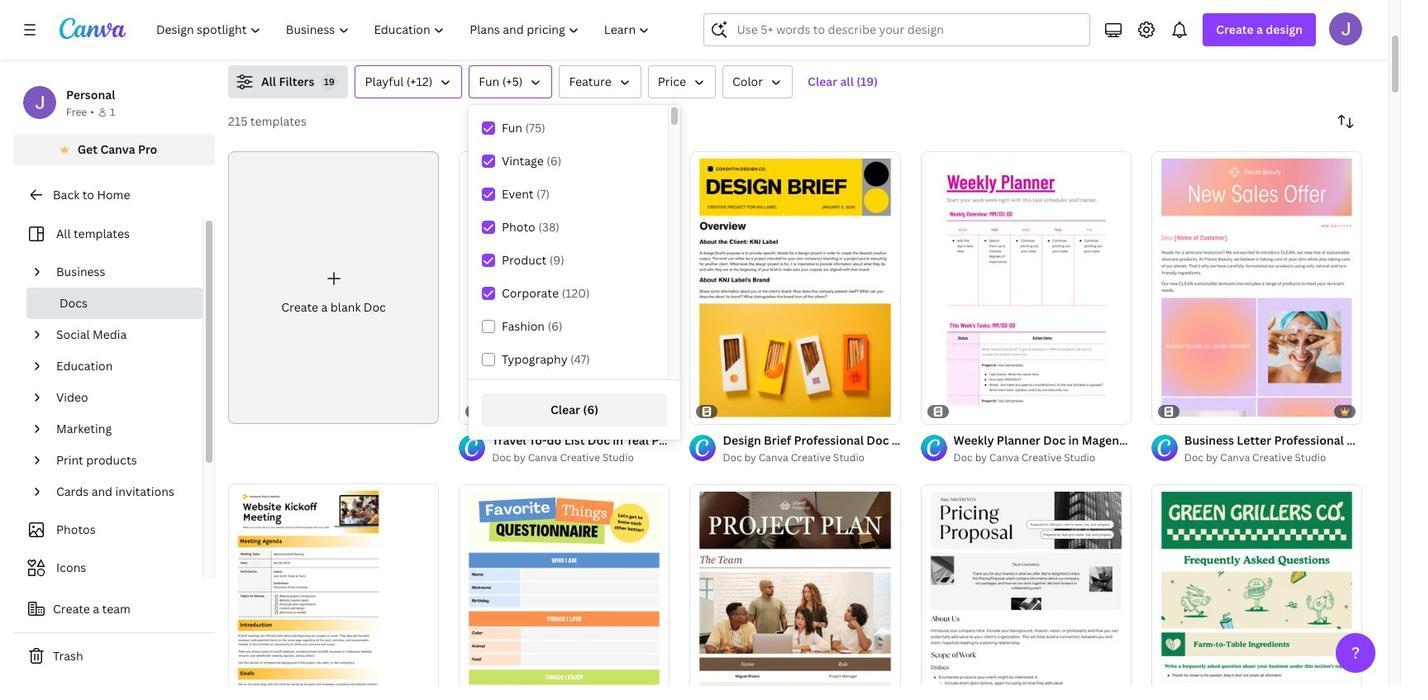 Task type: vqa. For each thing, say whether or not it's contained in the screenshot.
Projects
no



Task type: describe. For each thing, give the bounding box(es) containing it.
clear for clear all (19)
[[808, 74, 837, 89]]

price
[[658, 74, 686, 89]]

design
[[1266, 21, 1303, 37]]

media
[[93, 327, 127, 342]]

doc by canva creative studio for favorite things questionnaire doc in blue orange green playful style image
[[492, 451, 634, 465]]

social media link
[[50, 319, 193, 350]]

creative for favorite things questionnaire doc in blue orange green playful style image
[[560, 451, 600, 465]]

travel to-do list doc in teal pastel green pastel purple vibrant professional style image
[[459, 151, 670, 424]]

create a blank doc element
[[228, 151, 439, 424]]

color
[[732, 74, 763, 89]]

icons
[[56, 560, 86, 575]]

studio for the pricing proposal professional doc in white black grey sleek monochrome style image the doc by canva creative studio 'link'
[[1064, 451, 1095, 465]]

215
[[228, 113, 247, 129]]

fun (+5)
[[479, 74, 523, 89]]

top level navigation element
[[145, 13, 664, 46]]

education link
[[50, 350, 193, 382]]

business link
[[50, 256, 193, 288]]

(6) for fashion
[[548, 318, 563, 334]]

all
[[840, 74, 854, 89]]

doc by canva creative studio link for food & restaurant faqs doc in green cream yellow bold nostalgia style image
[[1184, 450, 1362, 466]]

creative for the pricing proposal professional doc in white black grey sleek monochrome style image
[[1022, 451, 1062, 465]]

playful (+12) button
[[355, 65, 462, 98]]

icons link
[[23, 552, 193, 584]]

and
[[91, 484, 113, 499]]

personal
[[66, 87, 115, 102]]

photos link
[[23, 514, 193, 546]]

all for all filters
[[261, 74, 276, 89]]

food & restaurant faqs doc in green cream yellow bold nostalgia style image
[[1151, 484, 1362, 686]]

canva for design brief professional doc in yellow black grey bold modern style "image"
[[759, 451, 788, 465]]

back to home
[[53, 187, 130, 203]]

trash
[[53, 648, 83, 664]]

cards and invitations link
[[50, 476, 193, 508]]

doc by canva creative studio for food & restaurant faqs doc in green cream yellow bold nostalgia style image
[[1184, 451, 1326, 465]]

free •
[[66, 105, 94, 119]]

clear all (19)
[[808, 74, 878, 89]]

get canva pro button
[[13, 134, 215, 165]]

print
[[56, 452, 83, 468]]

clear (6) button
[[482, 393, 667, 427]]

products
[[86, 452, 137, 468]]

canva for the business letter professional doc in salmon light blue gradients style image on the right
[[1220, 451, 1250, 465]]

all filters
[[261, 74, 314, 89]]

photo (38)
[[502, 219, 560, 235]]

fun for fun (75)
[[502, 120, 522, 136]]

price button
[[648, 65, 716, 98]]

event (7)
[[502, 186, 550, 202]]

(7)
[[536, 186, 550, 202]]

jacob simon image
[[1329, 12, 1362, 45]]

by for food & restaurant faqs doc in green cream yellow bold nostalgia style image
[[1206, 451, 1218, 465]]

a for team
[[93, 601, 99, 617]]

(47)
[[570, 351, 590, 367]]

clear (6)
[[550, 402, 598, 417]]

pro
[[138, 141, 157, 157]]

photos
[[56, 522, 96, 537]]

blank
[[330, 299, 361, 315]]

creative for project plan professional doc in dark brown brown light brown traditional corporate style image
[[791, 451, 831, 465]]

by for the pricing proposal professional doc in white black grey sleek monochrome style image
[[975, 451, 987, 465]]

typography (47)
[[502, 351, 590, 367]]

(9)
[[549, 252, 564, 268]]

get canva pro
[[77, 141, 157, 157]]

all templates
[[56, 226, 130, 241]]

business
[[56, 264, 105, 279]]

by for project plan professional doc in dark brown brown light brown traditional corporate style image
[[744, 451, 756, 465]]

doc by canva creative studio for project plan professional doc in dark brown brown light brown traditional corporate style image
[[723, 451, 865, 465]]

creative for food & restaurant faqs doc in green cream yellow bold nostalgia style image
[[1252, 451, 1292, 465]]

(75)
[[525, 120, 545, 136]]

cards
[[56, 484, 89, 499]]

(120)
[[562, 285, 590, 301]]

back to home link
[[13, 179, 215, 212]]

(+12)
[[406, 74, 433, 89]]

get
[[77, 141, 98, 157]]

(6) inside button
[[583, 402, 598, 417]]

fun for fun (+5)
[[479, 74, 500, 89]]

all for all templates
[[56, 226, 71, 241]]

team
[[102, 601, 131, 617]]

create for create a blank doc
[[281, 299, 318, 315]]

create for create a team
[[53, 601, 90, 617]]

a for design
[[1256, 21, 1263, 37]]

doc for design brief professional doc in yellow black grey bold modern style "image"
[[723, 451, 742, 465]]

project plan professional doc in dark brown brown light brown traditional corporate style image
[[690, 484, 901, 686]]

a for blank
[[321, 299, 328, 315]]

marketing
[[56, 421, 112, 436]]

playful (+12)
[[365, 74, 433, 89]]

create a design
[[1216, 21, 1303, 37]]



Task type: locate. For each thing, give the bounding box(es) containing it.
0 vertical spatial create
[[1216, 21, 1254, 37]]

clear for clear (6)
[[550, 402, 580, 417]]

fun inside button
[[479, 74, 500, 89]]

doc for travel to-do list doc in teal pastel green pastel purple vibrant professional style "image" on the left of the page
[[492, 451, 511, 465]]

invitations
[[115, 484, 174, 499]]

(38)
[[538, 219, 560, 235]]

(+5)
[[502, 74, 523, 89]]

1 studio from the left
[[602, 451, 634, 465]]

video
[[56, 389, 88, 405]]

215 templates
[[228, 113, 307, 129]]

2 horizontal spatial create
[[1216, 21, 1254, 37]]

print products link
[[50, 445, 193, 476]]

fun left (75)
[[502, 120, 522, 136]]

create
[[1216, 21, 1254, 37], [281, 299, 318, 315], [53, 601, 90, 617]]

studio
[[602, 451, 634, 465], [833, 451, 865, 465], [1064, 451, 1095, 465], [1295, 451, 1326, 465]]

templates right 215
[[250, 113, 307, 129]]

2 horizontal spatial a
[[1256, 21, 1263, 37]]

back
[[53, 187, 80, 203]]

fun (+5) button
[[469, 65, 552, 98]]

3 by from the left
[[975, 451, 987, 465]]

cards and invitations
[[56, 484, 174, 499]]

print products
[[56, 452, 137, 468]]

(6)
[[546, 153, 561, 169], [548, 318, 563, 334], [583, 402, 598, 417]]

all left filters
[[261, 74, 276, 89]]

0 vertical spatial clear
[[808, 74, 837, 89]]

0 vertical spatial templates
[[250, 113, 307, 129]]

1 vertical spatial templates
[[74, 226, 130, 241]]

1 horizontal spatial all
[[261, 74, 276, 89]]

4 creative from the left
[[1252, 451, 1292, 465]]

1 by from the left
[[514, 451, 525, 465]]

(6) right vintage in the top of the page
[[546, 153, 561, 169]]

all
[[261, 74, 276, 89], [56, 226, 71, 241]]

photo
[[502, 219, 535, 235]]

3 doc by canva creative studio from the left
[[954, 451, 1095, 465]]

a inside dropdown button
[[1256, 21, 1263, 37]]

pricing proposal professional doc in white black grey sleek monochrome style image
[[920, 484, 1131, 686]]

creative
[[560, 451, 600, 465], [791, 451, 831, 465], [1022, 451, 1062, 465], [1252, 451, 1292, 465]]

doc
[[364, 299, 386, 315], [492, 451, 511, 465], [723, 451, 742, 465], [954, 451, 973, 465], [1184, 451, 1203, 465]]

education
[[56, 358, 113, 374]]

fun (75)
[[502, 120, 545, 136]]

clear all (19) button
[[799, 65, 886, 98]]

create a team
[[53, 601, 131, 617]]

(6) for vintage
[[546, 153, 561, 169]]

all templates link
[[23, 218, 193, 250]]

fashion (6)
[[502, 318, 563, 334]]

4 by from the left
[[1206, 451, 1218, 465]]

create inside button
[[53, 601, 90, 617]]

a inside button
[[93, 601, 99, 617]]

19
[[324, 75, 335, 88]]

0 horizontal spatial templates
[[74, 226, 130, 241]]

0 horizontal spatial clear
[[550, 402, 580, 417]]

0 horizontal spatial fun
[[479, 74, 500, 89]]

video link
[[50, 382, 193, 413]]

trash link
[[13, 640, 215, 673]]

typography
[[502, 351, 568, 367]]

2 creative from the left
[[791, 451, 831, 465]]

4 doc by canva creative studio link from the left
[[1184, 450, 1362, 466]]

corporate
[[502, 285, 559, 301]]

1 vertical spatial a
[[321, 299, 328, 315]]

studio for the doc by canva creative studio 'link' corresponding to project plan professional doc in dark brown brown light brown traditional corporate style image
[[833, 451, 865, 465]]

weekly planner doc in magenta light pink vibrant professional style image
[[920, 151, 1131, 424]]

product
[[502, 252, 547, 268]]

doc by canva creative studio for the pricing proposal professional doc in white black grey sleek monochrome style image
[[954, 451, 1095, 465]]

vintage
[[502, 153, 544, 169]]

doc for weekly planner doc in magenta light pink vibrant professional style image
[[954, 451, 973, 465]]

doc by canva creative studio link for favorite things questionnaire doc in blue orange green playful style image
[[492, 450, 670, 466]]

a left team at left
[[93, 601, 99, 617]]

all down 'back'
[[56, 226, 71, 241]]

1 vertical spatial fun
[[502, 120, 522, 136]]

create left design
[[1216, 21, 1254, 37]]

templates down back to home in the left top of the page
[[74, 226, 130, 241]]

0 horizontal spatial a
[[93, 601, 99, 617]]

2 vertical spatial create
[[53, 601, 90, 617]]

19 filter options selected element
[[321, 74, 338, 90]]

kickoff meeting doc in orange black white professional gradients style image
[[228, 484, 439, 686]]

1 vertical spatial (6)
[[548, 318, 563, 334]]

canva for travel to-do list doc in teal pastel green pastel purple vibrant professional style "image" on the left of the page
[[528, 451, 558, 465]]

docs
[[60, 295, 88, 311]]

1
[[110, 105, 115, 119]]

templates for all templates
[[74, 226, 130, 241]]

3 creative from the left
[[1022, 451, 1062, 465]]

1 horizontal spatial fun
[[502, 120, 522, 136]]

clear down (47) on the left bottom of page
[[550, 402, 580, 417]]

clear left all
[[808, 74, 837, 89]]

create for create a design
[[1216, 21, 1254, 37]]

doc by canva creative studio link for the pricing proposal professional doc in white black grey sleek monochrome style image
[[954, 450, 1131, 466]]

doc by canva creative studio
[[492, 451, 634, 465], [723, 451, 865, 465], [954, 451, 1095, 465], [1184, 451, 1326, 465]]

•
[[90, 105, 94, 119]]

clear inside button
[[550, 402, 580, 417]]

feature button
[[559, 65, 641, 98]]

a
[[1256, 21, 1263, 37], [321, 299, 328, 315], [93, 601, 99, 617]]

create a team button
[[13, 593, 215, 626]]

1 doc by canva creative studio from the left
[[492, 451, 634, 465]]

1 horizontal spatial create
[[281, 299, 318, 315]]

a left blank
[[321, 299, 328, 315]]

Sort by button
[[1329, 105, 1362, 138]]

(19)
[[857, 74, 878, 89]]

vintage (6)
[[502, 153, 561, 169]]

studio for favorite things questionnaire doc in blue orange green playful style image's the doc by canva creative studio 'link'
[[602, 451, 634, 465]]

4 doc by canva creative studio from the left
[[1184, 451, 1326, 465]]

1 horizontal spatial templates
[[250, 113, 307, 129]]

4 studio from the left
[[1295, 451, 1326, 465]]

filters
[[279, 74, 314, 89]]

templates for 215 templates
[[250, 113, 307, 129]]

clear inside button
[[808, 74, 837, 89]]

2 by from the left
[[744, 451, 756, 465]]

2 vertical spatial a
[[93, 601, 99, 617]]

create a blank doc link
[[228, 151, 439, 424]]

create inside dropdown button
[[1216, 21, 1254, 37]]

to
[[82, 187, 94, 203]]

0 vertical spatial all
[[261, 74, 276, 89]]

home
[[97, 187, 130, 203]]

2 doc by canva creative studio link from the left
[[723, 450, 901, 466]]

1 vertical spatial all
[[56, 226, 71, 241]]

0 vertical spatial a
[[1256, 21, 1263, 37]]

studio for food & restaurant faqs doc in green cream yellow bold nostalgia style image's the doc by canva creative studio 'link'
[[1295, 451, 1326, 465]]

templates
[[250, 113, 307, 129], [74, 226, 130, 241]]

1 vertical spatial clear
[[550, 402, 580, 417]]

design brief professional doc in yellow black grey bold modern style image
[[690, 151, 901, 424]]

0 horizontal spatial create
[[53, 601, 90, 617]]

0 vertical spatial (6)
[[546, 153, 561, 169]]

favorite things questionnaire doc in blue orange green playful style image
[[459, 484, 670, 686]]

create left blank
[[281, 299, 318, 315]]

doc by canva creative studio link for project plan professional doc in dark brown brown light brown traditional corporate style image
[[723, 450, 901, 466]]

2 doc by canva creative studio from the left
[[723, 451, 865, 465]]

fun left (+5)
[[479, 74, 500, 89]]

create a blank doc
[[281, 299, 386, 315]]

marketing link
[[50, 413, 193, 445]]

doc for the business letter professional doc in salmon light blue gradients style image on the right
[[1184, 451, 1203, 465]]

social media
[[56, 327, 127, 342]]

3 doc by canva creative studio link from the left
[[954, 450, 1131, 466]]

2 vertical spatial (6)
[[583, 402, 598, 417]]

product (9)
[[502, 252, 564, 268]]

playful
[[365, 74, 404, 89]]

by
[[514, 451, 525, 465], [744, 451, 756, 465], [975, 451, 987, 465], [1206, 451, 1218, 465]]

fun
[[479, 74, 500, 89], [502, 120, 522, 136]]

1 doc by canva creative studio link from the left
[[492, 450, 670, 466]]

0 vertical spatial fun
[[479, 74, 500, 89]]

corporate (120)
[[502, 285, 590, 301]]

Search search field
[[737, 14, 1080, 45]]

canva for weekly planner doc in magenta light pink vibrant professional style image
[[989, 451, 1019, 465]]

(6) right fashion
[[548, 318, 563, 334]]

free
[[66, 105, 87, 119]]

(6) down (47) on the left bottom of page
[[583, 402, 598, 417]]

create down icons
[[53, 601, 90, 617]]

doc by canva creative studio link
[[492, 450, 670, 466], [723, 450, 901, 466], [954, 450, 1131, 466], [1184, 450, 1362, 466]]

fashion
[[502, 318, 545, 334]]

1 vertical spatial create
[[281, 299, 318, 315]]

clear
[[808, 74, 837, 89], [550, 402, 580, 417]]

social
[[56, 327, 90, 342]]

1 horizontal spatial clear
[[808, 74, 837, 89]]

0 horizontal spatial all
[[56, 226, 71, 241]]

event
[[502, 186, 534, 202]]

feature
[[569, 74, 611, 89]]

canva inside button
[[100, 141, 135, 157]]

by for favorite things questionnaire doc in blue orange green playful style image
[[514, 451, 525, 465]]

None search field
[[704, 13, 1091, 46]]

3 studio from the left
[[1064, 451, 1095, 465]]

business letter professional doc in salmon light blue gradients style image
[[1151, 151, 1362, 424]]

1 creative from the left
[[560, 451, 600, 465]]

create a design button
[[1203, 13, 1316, 46]]

2 studio from the left
[[833, 451, 865, 465]]

color button
[[722, 65, 793, 98]]

canva
[[100, 141, 135, 157], [528, 451, 558, 465], [759, 451, 788, 465], [989, 451, 1019, 465], [1220, 451, 1250, 465]]

1 horizontal spatial a
[[321, 299, 328, 315]]

a left design
[[1256, 21, 1263, 37]]



